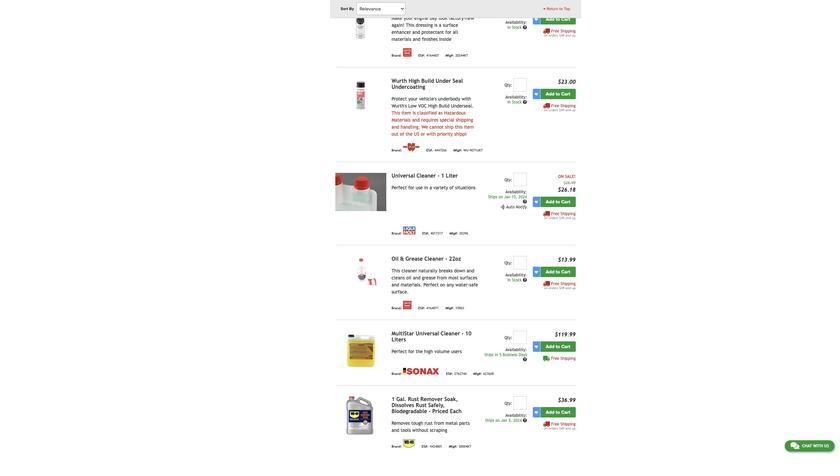 Task type: locate. For each thing, give the bounding box(es) containing it.
1 vertical spatial universal
[[416, 331, 439, 337]]

add for $23.00
[[546, 91, 555, 97]]

1 free shipping on orders $49 and up from the top
[[544, 29, 576, 37]]

2 add to wish list image from the top
[[535, 93, 538, 96]]

1 vertical spatial high
[[428, 103, 438, 109]]

your inside protect your vehicle's underbody with wurth's low voc high build underseal. this item is classified as hazardous materials and requires special shipping and handling. we cannot ship this item out of the us or with priority shippi
[[408, 96, 418, 102]]

6 availability: from the top
[[506, 414, 527, 418]]

mfg#: 10965
[[446, 307, 464, 310]]

1 horizontal spatial a
[[439, 23, 442, 28]]

2 vertical spatial cleaner
[[441, 331, 460, 337]]

free shipping on orders $49 and up for $18.00
[[544, 29, 576, 37]]

0 vertical spatial griot's - corporate logo image
[[403, 48, 412, 57]]

es#: for rust
[[422, 445, 429, 449]]

most
[[449, 276, 459, 281]]

0 vertical spatial in stock
[[508, 25, 523, 30]]

add to cart button up free shipping
[[541, 342, 576, 352]]

shipping for $13.99
[[561, 282, 576, 287]]

this up enhancer
[[406, 23, 414, 28]]

1 vertical spatial perfect
[[424, 283, 439, 288]]

add to cart for $23.00
[[546, 91, 570, 97]]

1 shipping from the top
[[561, 29, 576, 34]]

0 vertical spatial high
[[409, 78, 420, 84]]

griot's - corporate logo image down materials
[[403, 48, 412, 57]]

special
[[440, 118, 455, 123]]

mfg#: left "20396"
[[450, 232, 458, 236]]

question circle image
[[523, 200, 527, 204], [523, 279, 527, 283], [523, 419, 527, 423]]

$49 down $23.00
[[559, 108, 565, 112]]

0 vertical spatial in
[[424, 185, 428, 191]]

3 cart from the top
[[561, 199, 570, 205]]

6 shipping from the top
[[561, 422, 576, 427]]

shippi
[[454, 132, 467, 137]]

caret up image
[[543, 7, 546, 11]]

5 shipping from the top
[[561, 357, 576, 361]]

0 horizontal spatial high
[[409, 78, 420, 84]]

to down $23.00
[[556, 91, 560, 97]]

1 left gal. on the bottom left of page
[[392, 397, 395, 403]]

1 gal. rust remover soak, dissolves rust safely, biodegradable - priced each link
[[392, 397, 462, 415]]

this cleaner naturally breaks down and cleans oil and grease from most surfaces and materials. perfect on any water-safe surface.
[[392, 268, 478, 295]]

4 add to cart button from the top
[[541, 267, 576, 278]]

up down $23.00
[[572, 108, 576, 112]]

3 brand: from the top
[[392, 232, 402, 236]]

4 brand: from the top
[[392, 307, 402, 310]]

0 vertical spatial jan
[[504, 195, 511, 200]]

in for wurth high build under seal undercoating
[[508, 100, 511, 105]]

1 free from the top
[[551, 29, 559, 34]]

es#: left 4164071
[[418, 307, 425, 310]]

add to cart down return to top
[[546, 17, 570, 22]]

us
[[414, 132, 419, 137]]

high right wurth on the top of page
[[409, 78, 420, 84]]

question circle image for $119.99
[[523, 358, 527, 362]]

1 $49 from the top
[[559, 34, 565, 37]]

4 free from the top
[[551, 282, 559, 287]]

shipping for $23.00
[[561, 104, 576, 108]]

1 vertical spatial from
[[434, 421, 444, 426]]

and down dressing
[[413, 30, 420, 35]]

0 vertical spatial the
[[406, 132, 413, 137]]

0 horizontal spatial universal
[[392, 173, 415, 179]]

es#:
[[418, 54, 425, 57], [426, 149, 433, 152], [422, 232, 429, 236], [418, 307, 425, 310], [446, 372, 453, 376], [422, 445, 429, 449]]

6 add to cart button from the top
[[541, 408, 576, 418]]

1 vertical spatial stock
[[512, 100, 522, 105]]

1 left liter
[[441, 173, 444, 179]]

inside
[[439, 37, 452, 42]]

3 in stock from the top
[[508, 278, 523, 283]]

0 vertical spatial 1
[[441, 173, 444, 179]]

make your engine bay look factory-new again! this dressing is a surface enhancer and protectant for all materials and finishes inside
[[392, 16, 474, 42]]

3 in from the top
[[508, 278, 511, 283]]

breaks
[[439, 268, 453, 274]]

0 vertical spatial universal
[[392, 173, 415, 179]]

2 stock from the top
[[512, 100, 522, 105]]

for left use
[[408, 185, 414, 191]]

a down the look
[[439, 23, 442, 28]]

2 up from the top
[[572, 108, 576, 112]]

jan for universal cleaner - 1 liter
[[504, 195, 511, 200]]

from down breaks at right bottom
[[437, 276, 447, 281]]

perfect inside this cleaner naturally breaks down and cleans oil and grease from most surfaces and materials. perfect on any water-safe surface.
[[424, 283, 439, 288]]

1 vertical spatial cleaner
[[425, 256, 444, 262]]

$23.00
[[558, 79, 576, 85]]

0 vertical spatial build
[[421, 78, 434, 84]]

return
[[547, 6, 558, 11]]

free down $36.99
[[551, 422, 559, 427]]

1 vertical spatial is
[[413, 110, 416, 116]]

the down 'handling.'
[[406, 132, 413, 137]]

add to cart down $36.99
[[546, 410, 570, 416]]

add to wish list image for $18.00
[[535, 18, 538, 21]]

ships in 5 business days
[[485, 353, 527, 358]]

wifi image
[[500, 205, 504, 210]]

2 vertical spatial this
[[392, 268, 400, 274]]

0 vertical spatial ships
[[488, 195, 497, 200]]

$49
[[559, 34, 565, 37], [559, 108, 565, 112], [559, 216, 565, 220], [559, 287, 565, 290], [559, 427, 565, 431]]

5 add to cart from the top
[[546, 344, 570, 350]]

1 stock from the top
[[512, 25, 522, 30]]

surface
[[443, 23, 458, 28]]

free shipping on orders $49 and up down $23.00
[[544, 104, 576, 112]]

of inside protect your vehicle's underbody with wurth's low voc high build underseal. this item is classified as hazardous materials and requires special shipping and handling. we cannot ship this item out of the us or with priority shippi
[[400, 132, 404, 137]]

cleaner up "naturally"
[[425, 256, 444, 262]]

es#: 4164071
[[418, 307, 439, 310]]

add to cart button down return to top
[[541, 14, 576, 25]]

2 question circle image from the top
[[523, 279, 527, 283]]

this inside make your engine bay look factory-new again! this dressing is a surface enhancer and protectant for all materials and finishes inside
[[406, 23, 414, 28]]

griot's - corporate logo image down surface.
[[403, 301, 412, 310]]

0 vertical spatial add to wish list image
[[535, 18, 538, 21]]

0 vertical spatial stock
[[512, 25, 522, 30]]

1 qty: from the top
[[505, 83, 512, 88]]

to for $119.99
[[556, 344, 560, 350]]

free down $26.18
[[551, 212, 559, 216]]

shipping down $23.00
[[561, 104, 576, 108]]

4 up from the top
[[572, 287, 576, 290]]

1 brand: from the top
[[392, 54, 402, 57]]

1 vertical spatial in stock
[[508, 100, 523, 105]]

perfect left use
[[392, 185, 407, 191]]

wurth's
[[392, 103, 407, 109]]

1 vertical spatial 1
[[392, 397, 395, 403]]

surface.
[[392, 290, 409, 295]]

universal down wurth - corporate logo
[[392, 173, 415, 179]]

soak,
[[444, 397, 458, 403]]

up down $26.18
[[572, 216, 576, 220]]

free down $119.99
[[551, 357, 559, 361]]

5 free shipping on orders $49 and up from the top
[[544, 422, 576, 431]]

add to cart button for $23.00
[[541, 89, 576, 99]]

6 brand: from the top
[[392, 445, 402, 449]]

2 vertical spatial add to wish list image
[[535, 411, 538, 415]]

cart down $26.18
[[561, 199, 570, 205]]

situations
[[455, 185, 476, 191]]

orders down $13.99
[[549, 287, 558, 290]]

shipping down $13.99
[[561, 282, 576, 287]]

1 vertical spatial of
[[450, 185, 454, 191]]

1 vertical spatial the
[[416, 349, 423, 355]]

5 qty: from the top
[[505, 402, 512, 406]]

0 vertical spatial cleaner
[[417, 173, 436, 179]]

wu-
[[464, 149, 470, 152]]

2 vertical spatial in
[[508, 278, 511, 283]]

1 vertical spatial for
[[408, 185, 414, 191]]

your up low
[[408, 96, 418, 102]]

build left under
[[421, 78, 434, 84]]

availability: for $13.99
[[506, 273, 527, 278]]

add
[[546, 17, 555, 22], [546, 91, 555, 97], [546, 199, 555, 205], [546, 269, 555, 275], [546, 344, 555, 350], [546, 410, 555, 416]]

hazardous
[[444, 110, 466, 116]]

3 free from the top
[[551, 212, 559, 216]]

add to cart button down $13.99
[[541, 267, 576, 278]]

cleaner up use
[[417, 173, 436, 179]]

1 gal. rust remover soak, dissolves rust safely, biodegradable - priced each
[[392, 397, 462, 415]]

under
[[436, 78, 451, 84]]

4 shipping from the top
[[561, 282, 576, 287]]

cart down $13.99
[[561, 269, 570, 275]]

4 $49 from the top
[[559, 287, 565, 290]]

sort by
[[341, 6, 354, 11]]

0 vertical spatial 2024
[[519, 195, 527, 200]]

orders down $36.99
[[549, 427, 558, 431]]

6 add to cart from the top
[[546, 410, 570, 416]]

1 add to wish list image from the top
[[535, 18, 538, 21]]

auto notify
[[506, 205, 527, 210]]

2 orders from the top
[[549, 108, 558, 112]]

es#: left 4447266
[[426, 149, 433, 152]]

ships left 5,
[[485, 419, 494, 423]]

1 horizontal spatial universal
[[416, 331, 439, 337]]

notify
[[516, 205, 527, 210]]

brand: left wurth - corporate logo
[[392, 149, 402, 152]]

0 vertical spatial your
[[404, 16, 413, 21]]

tools
[[401, 428, 411, 434]]

1 vertical spatial ships
[[485, 353, 494, 358]]

universal inside multistar universal cleaner - 10 liters
[[416, 331, 439, 337]]

for for universal
[[408, 349, 414, 355]]

a left variety
[[430, 185, 432, 191]]

scraping
[[430, 428, 447, 434]]

15,
[[512, 195, 517, 200]]

3 add to wish list image from the top
[[535, 411, 538, 415]]

0 horizontal spatial item
[[402, 110, 411, 116]]

new
[[466, 16, 474, 21]]

cart for $119.99
[[561, 344, 570, 350]]

0 vertical spatial for
[[445, 30, 452, 35]]

add to wish list image
[[535, 18, 538, 21], [535, 93, 538, 96], [535, 345, 538, 349]]

stock for $23.00
[[512, 100, 522, 105]]

add to cart down $13.99
[[546, 269, 570, 275]]

priority
[[437, 132, 453, 137]]

0 horizontal spatial a
[[430, 185, 432, 191]]

protect your vehicle's underbody with wurth's low voc high build underseal. this item is classified as hazardous materials and requires special shipping and handling. we cannot ship this item out of the us or with priority shippi
[[392, 96, 474, 137]]

2 add to wish list image from the top
[[535, 271, 538, 274]]

4164071
[[427, 307, 439, 310]]

add to cart button for $36.99
[[541, 408, 576, 418]]

comments image
[[791, 442, 800, 450]]

0 vertical spatial of
[[400, 132, 404, 137]]

0 vertical spatial question circle image
[[523, 26, 527, 30]]

add to cart button down $26.18
[[541, 197, 576, 207]]

2024 for $36.99
[[513, 419, 522, 423]]

jan left 5,
[[501, 419, 507, 423]]

wd-40 - corporate logo image
[[403, 440, 415, 448]]

up down $18.00
[[572, 34, 576, 37]]

1 add to wish list image from the top
[[535, 201, 538, 204]]

-
[[438, 173, 440, 179], [446, 256, 447, 262], [462, 331, 464, 337], [429, 409, 431, 415]]

0 horizontal spatial 1
[[392, 397, 395, 403]]

free for $13.99
[[551, 282, 559, 287]]

1 inside 1 gal. rust remover soak, dissolves rust safely, biodegradable - priced each
[[392, 397, 395, 403]]

2 shipping from the top
[[561, 104, 576, 108]]

5 add to cart button from the top
[[541, 342, 576, 352]]

in stock
[[508, 25, 523, 30], [508, 100, 523, 105], [508, 278, 523, 283]]

volume
[[435, 349, 450, 355]]

on inside this cleaner naturally breaks down and cleans oil and grease from most surfaces and materials. perfect on any water-safe surface.
[[440, 283, 445, 288]]

1 vertical spatial jan
[[501, 419, 507, 423]]

and left finishes
[[413, 37, 420, 42]]

es#: for cleaner
[[446, 372, 453, 376]]

universal up the perfect for the high volume users on the bottom of page
[[416, 331, 439, 337]]

add to cart down $23.00
[[546, 91, 570, 97]]

a
[[439, 23, 442, 28], [430, 185, 432, 191]]

1 griot's - corporate logo image from the top
[[403, 48, 412, 57]]

free down return to top link
[[551, 29, 559, 34]]

brand: down materials
[[392, 54, 402, 57]]

from
[[437, 276, 447, 281], [434, 421, 444, 426]]

$26.99
[[564, 181, 576, 186]]

2 qty: from the top
[[505, 178, 512, 183]]

3 question circle image from the top
[[523, 358, 527, 362]]

$49 down $36.99
[[559, 427, 565, 431]]

item up materials
[[402, 110, 411, 116]]

2 add to cart button from the top
[[541, 89, 576, 99]]

add for $119.99
[[546, 344, 555, 350]]

oil
[[406, 276, 412, 281]]

- inside multistar universal cleaner - 10 liters
[[462, 331, 464, 337]]

ships for multistar universal cleaner - 10 liters
[[485, 353, 494, 358]]

mfg#: left 10965
[[446, 307, 454, 310]]

brand: for oil & grease cleaner - 22oz
[[392, 307, 402, 310]]

griot's - corporate logo image
[[403, 48, 412, 57], [403, 301, 412, 310]]

cart for $18.00
[[561, 17, 570, 22]]

2 vertical spatial add to wish list image
[[535, 345, 538, 349]]

es#: 4424801
[[422, 445, 442, 449]]

2 horizontal spatial with
[[813, 444, 823, 449]]

2 availability: from the top
[[506, 95, 527, 100]]

1 horizontal spatial in
[[495, 353, 498, 358]]

item down the shipping
[[464, 125, 474, 130]]

0 vertical spatial question circle image
[[523, 200, 527, 204]]

5
[[499, 353, 502, 358]]

underbody
[[438, 96, 460, 102]]

free for $23.00
[[551, 104, 559, 108]]

to left top
[[559, 6, 563, 11]]

6 add from the top
[[546, 410, 555, 416]]

5 up from the top
[[572, 427, 576, 431]]

this
[[406, 23, 414, 28], [392, 110, 400, 116], [392, 268, 400, 274]]

5 add from the top
[[546, 344, 555, 350]]

days
[[519, 353, 527, 358]]

brand: left wd-40 - corporate logo
[[392, 445, 402, 449]]

1 orders from the top
[[549, 34, 558, 37]]

from inside removes tough rust from metal parts and tools without scraping
[[434, 421, 444, 426]]

2 free from the top
[[551, 104, 559, 108]]

1 vertical spatial question circle image
[[523, 100, 527, 104]]

each
[[450, 409, 462, 415]]

0 vertical spatial perfect
[[392, 185, 407, 191]]

1 horizontal spatial with
[[462, 96, 471, 102]]

mfg#: left 627600
[[473, 372, 482, 376]]

up for $18.00
[[572, 34, 576, 37]]

mfg#: for 1 gal. rust remover soak, dissolves rust safely, biodegradable - priced each
[[449, 445, 458, 449]]

free for $18.00
[[551, 29, 559, 34]]

free
[[551, 29, 559, 34], [551, 104, 559, 108], [551, 212, 559, 216], [551, 282, 559, 287], [551, 357, 559, 361], [551, 422, 559, 427]]

4 free shipping on orders $49 and up from the top
[[544, 282, 576, 290]]

2 add to cart from the top
[[546, 91, 570, 97]]

0 horizontal spatial of
[[400, 132, 404, 137]]

2 vertical spatial in stock
[[508, 278, 523, 283]]

0 vertical spatial is
[[434, 23, 438, 28]]

2 vertical spatial for
[[408, 349, 414, 355]]

free shipping on orders $49 and up down return to top
[[544, 29, 576, 37]]

auto notify link
[[500, 205, 527, 210]]

0 vertical spatial this
[[406, 23, 414, 28]]

0 vertical spatial from
[[437, 276, 447, 281]]

build inside wurth high build under seal undercoating
[[421, 78, 434, 84]]

wurth
[[392, 78, 407, 84]]

1 vertical spatial question circle image
[[523, 279, 527, 283]]

4 availability: from the top
[[506, 273, 527, 278]]

shipping down $36.99
[[561, 422, 576, 427]]

$49 down $26.18
[[559, 216, 565, 220]]

mfg#: left 20244kt
[[446, 54, 454, 57]]

4 cart from the top
[[561, 269, 570, 275]]

in right use
[[424, 185, 428, 191]]

1 vertical spatial build
[[439, 103, 450, 109]]

is down low
[[413, 110, 416, 116]]

perfect for use in a variety of situations
[[392, 185, 476, 191]]

1 horizontal spatial item
[[464, 125, 474, 130]]

0 horizontal spatial the
[[406, 132, 413, 137]]

0 vertical spatial with
[[462, 96, 471, 102]]

the
[[406, 132, 413, 137], [416, 349, 423, 355]]

ships
[[488, 195, 497, 200], [485, 353, 494, 358], [485, 419, 494, 423]]

0 horizontal spatial build
[[421, 78, 434, 84]]

shipping down top
[[561, 29, 576, 34]]

question circle image
[[523, 26, 527, 30], [523, 100, 527, 104], [523, 358, 527, 362]]

brand:
[[392, 54, 402, 57], [392, 149, 402, 152], [392, 232, 402, 236], [392, 307, 402, 310], [392, 372, 402, 376], [392, 445, 402, 449]]

1 vertical spatial 2024
[[513, 419, 522, 423]]

2 vertical spatial question circle image
[[523, 419, 527, 423]]

2 in from the top
[[508, 100, 511, 105]]

tough
[[411, 421, 423, 426]]

2 vertical spatial question circle image
[[523, 358, 527, 362]]

3 shipping from the top
[[561, 212, 576, 216]]

1 horizontal spatial is
[[434, 23, 438, 28]]

1 add to cart button from the top
[[541, 14, 576, 25]]

3 qty: from the top
[[505, 261, 512, 266]]

sort
[[341, 6, 348, 11]]

0 vertical spatial a
[[439, 23, 442, 28]]

variety
[[434, 185, 448, 191]]

es#4164407 - 20244kt - griot's garage engine bay dressing - make your engine bay look factory-new again! this dressing is a surface enhancer and protectant for all materials and finishes inside - griot's - audi bmw volkswagen mercedes benz mini porsche image
[[335, 3, 386, 42]]

to up free shipping
[[556, 344, 560, 350]]

this inside protect your vehicle's underbody with wurth's low voc high build underseal. this item is classified as hazardous materials and requires special shipping and handling. we cannot ship this item out of the us or with priority shippi
[[392, 110, 400, 116]]

qty: for wurth high build under seal undercoating
[[505, 83, 512, 88]]

6 cart from the top
[[561, 410, 570, 416]]

0 horizontal spatial in
[[424, 185, 428, 191]]

2 question circle image from the top
[[523, 100, 527, 104]]

1 in stock from the top
[[508, 25, 523, 30]]

es#4164071 - 10965 - oil & grease cleaner - 22oz - this cleaner naturally breaks down and cleans oil and grease from most surfaces and materials. perfect on any water-safe surface. - griot's - audi bmw volkswagen mercedes benz mini porsche image
[[335, 256, 386, 295]]

2 griot's - corporate logo image from the top
[[403, 301, 412, 310]]

6 free from the top
[[551, 422, 559, 427]]

cleaner left the 10
[[441, 331, 460, 337]]

1 cart from the top
[[561, 17, 570, 22]]

1 vertical spatial item
[[464, 125, 474, 130]]

to down $36.99
[[556, 410, 560, 416]]

again!
[[392, 23, 405, 28]]

mfg#: left the 'wu-'
[[454, 149, 462, 152]]

shipping down $119.99
[[561, 357, 576, 361]]

2 free shipping on orders $49 and up from the top
[[544, 104, 576, 112]]

cart down top
[[561, 17, 570, 22]]

1 question circle image from the top
[[523, 200, 527, 204]]

2 vertical spatial ships
[[485, 419, 494, 423]]

ships for 1 gal. rust remover soak, dissolves rust safely, biodegradable - priced each
[[485, 419, 494, 423]]

us
[[824, 444, 829, 449]]

1 vertical spatial add to wish list image
[[535, 93, 538, 96]]

the left high
[[416, 349, 423, 355]]

0 vertical spatial add to wish list image
[[535, 201, 538, 204]]

brand: left liqui-moly - corporate logo
[[392, 232, 402, 236]]

add to cart for $18.00
[[546, 17, 570, 22]]

mfg#: wu-9071ukt
[[454, 149, 483, 152]]

5 brand: from the top
[[392, 372, 402, 376]]

auto
[[506, 205, 515, 210]]

protect
[[392, 96, 407, 102]]

4 add to cart from the top
[[546, 269, 570, 275]]

metal
[[446, 421, 458, 426]]

4 add from the top
[[546, 269, 555, 275]]

3 question circle image from the top
[[523, 419, 527, 423]]

1 horizontal spatial high
[[428, 103, 438, 109]]

2 vertical spatial stock
[[512, 278, 522, 283]]

to for $36.99
[[556, 410, 560, 416]]

es#: left 4424801
[[422, 445, 429, 449]]

2 $49 from the top
[[559, 108, 565, 112]]

free shipping on orders $49 and up for $36.99
[[544, 422, 576, 431]]

jan left 15,
[[504, 195, 511, 200]]

2 vertical spatial with
[[813, 444, 823, 449]]

- left priced
[[429, 409, 431, 415]]

1 vertical spatial in
[[508, 100, 511, 105]]

brand: left sonax - corporate logo
[[392, 372, 402, 376]]

2 brand: from the top
[[392, 149, 402, 152]]

is inside make your engine bay look factory-new again! this dressing is a surface enhancer and protectant for all materials and finishes inside
[[434, 23, 438, 28]]

2 in stock from the top
[[508, 100, 523, 105]]

question circle image for $23.00
[[523, 100, 527, 104]]

1 vertical spatial your
[[408, 96, 418, 102]]

is down bay
[[434, 23, 438, 28]]

and down the removes
[[392, 428, 399, 434]]

with up underseal.
[[462, 96, 471, 102]]

$18.00
[[558, 4, 576, 11]]

universal cleaner - 1 liter link
[[392, 173, 458, 179]]

qty:
[[505, 83, 512, 88], [505, 178, 512, 183], [505, 261, 512, 266], [505, 336, 512, 341], [505, 402, 512, 406]]

add for $13.99
[[546, 269, 555, 275]]

2 cart from the top
[[561, 91, 570, 97]]

availability: for $36.99
[[506, 414, 527, 418]]

1 vertical spatial this
[[392, 110, 400, 116]]

add to cart button for $13.99
[[541, 267, 576, 278]]

0 vertical spatial in
[[508, 25, 511, 30]]

question circle image for on sale!
[[523, 200, 527, 204]]

a inside make your engine bay look factory-new again! this dressing is a surface enhancer and protectant for all materials and finishes inside
[[439, 23, 442, 28]]

1 question circle image from the top
[[523, 26, 527, 30]]

1 vertical spatial with
[[427, 132, 436, 137]]

mfg#: 30004kt
[[449, 445, 472, 449]]

up down $13.99
[[572, 287, 576, 290]]

4 orders from the top
[[549, 287, 558, 290]]

1 add from the top
[[546, 17, 555, 22]]

5 availability: from the top
[[506, 348, 527, 353]]

perfect for multistar
[[392, 349, 407, 355]]

requires
[[421, 118, 439, 123]]

5 $49 from the top
[[559, 427, 565, 431]]

brand: for griot's garage engine bay dressing
[[392, 54, 402, 57]]

in stock for $23.00
[[508, 100, 523, 105]]

add to wish list image
[[535, 201, 538, 204], [535, 271, 538, 274], [535, 411, 538, 415]]

- left 22oz
[[446, 256, 447, 262]]

to down return to top
[[556, 17, 560, 22]]

1 horizontal spatial the
[[416, 349, 423, 355]]

es#: 4017317
[[422, 232, 443, 236]]

bay
[[447, 3, 456, 10]]

add to cart button for $119.99
[[541, 342, 576, 352]]

add to cart
[[546, 17, 570, 22], [546, 91, 570, 97], [546, 199, 570, 205], [546, 269, 570, 275], [546, 344, 570, 350], [546, 410, 570, 416]]

1 vertical spatial griot's - corporate logo image
[[403, 301, 412, 310]]

3 $49 from the top
[[559, 216, 565, 220]]

3 stock from the top
[[512, 278, 522, 283]]

sonax - corporate logo image
[[403, 368, 440, 375]]

5 orders from the top
[[549, 427, 558, 431]]

bay
[[430, 16, 437, 21]]

add to wish list image for $23.00
[[535, 93, 538, 96]]

4 qty: from the top
[[505, 336, 512, 341]]

this down wurth's
[[392, 110, 400, 116]]

1 horizontal spatial build
[[439, 103, 450, 109]]

2 vertical spatial perfect
[[392, 349, 407, 355]]

5 cart from the top
[[561, 344, 570, 350]]

1 up from the top
[[572, 34, 576, 37]]

None number field
[[514, 3, 527, 17], [514, 78, 527, 92], [514, 173, 527, 187], [514, 256, 527, 270], [514, 331, 527, 345], [514, 397, 527, 410], [514, 3, 527, 17], [514, 78, 527, 92], [514, 173, 527, 187], [514, 256, 527, 270], [514, 331, 527, 345], [514, 397, 527, 410]]

and up the out
[[392, 125, 399, 130]]

&
[[400, 256, 404, 262]]

1 add to cart from the top
[[546, 17, 570, 22]]

water-
[[456, 283, 469, 288]]

0 horizontal spatial is
[[413, 110, 416, 116]]

4424801
[[430, 445, 442, 449]]

your inside make your engine bay look factory-new again! this dressing is a surface enhancer and protectant for all materials and finishes inside
[[404, 16, 413, 21]]

2 add from the top
[[546, 91, 555, 97]]

jan
[[504, 195, 511, 200], [501, 419, 507, 423]]

5 free from the top
[[551, 357, 559, 361]]

- left the 10
[[462, 331, 464, 337]]

2024 right 15,
[[519, 195, 527, 200]]

cart for $13.99
[[561, 269, 570, 275]]

vehicle's
[[419, 96, 437, 102]]

cart down $23.00
[[561, 91, 570, 97]]

3 add to wish list image from the top
[[535, 345, 538, 349]]

materials
[[392, 118, 411, 123]]

of
[[400, 132, 404, 137], [450, 185, 454, 191]]

1 vertical spatial add to wish list image
[[535, 271, 538, 274]]

es#: left 4017317
[[422, 232, 429, 236]]

add to wish list image for $13.99
[[535, 271, 538, 274]]

classified
[[417, 110, 437, 116]]

in left 5
[[495, 353, 498, 358]]

3 availability: from the top
[[506, 190, 527, 195]]

cart down $36.99
[[561, 410, 570, 416]]

add to cart up free shipping
[[546, 344, 570, 350]]



Task type: vqa. For each thing, say whether or not it's contained in the screenshot.
Tuning
no



Task type: describe. For each thing, give the bounding box(es) containing it.
perfect for the high volume users
[[392, 349, 462, 355]]

es#: for build
[[426, 149, 433, 152]]

1 vertical spatial in
[[495, 353, 498, 358]]

627600
[[483, 372, 494, 376]]

liter
[[446, 173, 458, 179]]

from inside this cleaner naturally breaks down and cleans oil and grease from most surfaces and materials. perfect on any water-safe surface.
[[437, 276, 447, 281]]

add for $18.00
[[546, 17, 555, 22]]

1 vertical spatial a
[[430, 185, 432, 191]]

in for oil & grease cleaner - 22oz
[[508, 278, 511, 283]]

and up 'handling.'
[[412, 118, 420, 123]]

liqui-moly - corporate logo image
[[403, 227, 416, 235]]

orders for $23.00
[[549, 108, 558, 112]]

brand: for multistar universal cleaner - 10 liters
[[392, 372, 402, 376]]

orders for $36.99
[[549, 427, 558, 431]]

oil
[[392, 256, 399, 262]]

3 add to cart button from the top
[[541, 197, 576, 207]]

ships on jan 5, 2024
[[485, 419, 523, 423]]

high
[[424, 349, 433, 355]]

es#: 2762744
[[446, 372, 467, 376]]

rust left safely,
[[416, 403, 427, 409]]

brand: for universal cleaner - 1 liter
[[392, 232, 402, 236]]

multistar
[[392, 331, 414, 337]]

this inside this cleaner naturally breaks down and cleans oil and grease from most surfaces and materials. perfect on any water-safe surface.
[[392, 268, 400, 274]]

materials
[[392, 37, 411, 42]]

10
[[465, 331, 472, 337]]

1 in from the top
[[508, 25, 511, 30]]

all
[[453, 30, 458, 35]]

mfg#: for universal cleaner - 1 liter
[[450, 232, 458, 236]]

qty: for 1 gal. rust remover soak, dissolves rust safely, biodegradable - priced each
[[505, 402, 512, 406]]

9071ukt
[[470, 149, 483, 152]]

3 orders from the top
[[549, 216, 558, 220]]

$13.99
[[558, 257, 576, 263]]

es#: 4447266
[[426, 149, 447, 152]]

rust right gal. on the bottom left of page
[[408, 397, 419, 403]]

grease
[[406, 256, 423, 262]]

griot's - corporate logo image for &
[[403, 301, 412, 310]]

10965
[[456, 307, 464, 310]]

up for $36.99
[[572, 427, 576, 431]]

availability: for $119.99
[[506, 348, 527, 353]]

stock for $13.99
[[512, 278, 522, 283]]

users
[[451, 349, 462, 355]]

mfg#: for griot's garage engine bay dressing
[[446, 54, 454, 57]]

is inside protect your vehicle's underbody with wurth's low voc high build underseal. this item is classified as hazardous materials and requires special shipping and handling. we cannot ship this item out of the us or with priority shippi
[[413, 110, 416, 116]]

jan for 1 gal. rust remover soak, dissolves rust safely, biodegradable - priced each
[[501, 419, 507, 423]]

as
[[438, 110, 443, 116]]

mfg#: for oil & grease cleaner - 22oz
[[446, 307, 454, 310]]

ships for universal cleaner - 1 liter
[[488, 195, 497, 200]]

to down $26.18
[[556, 199, 560, 205]]

brand: for wurth high build under seal undercoating
[[392, 149, 402, 152]]

build inside protect your vehicle's underbody with wurth's low voc high build underseal. this item is classified as hazardous materials and requires special shipping and handling. we cannot ship this item out of the us or with priority shippi
[[439, 103, 450, 109]]

orders for $18.00
[[549, 34, 558, 37]]

cart for $23.00
[[561, 91, 570, 97]]

and right the oil on the left of the page
[[413, 276, 421, 281]]

1 horizontal spatial of
[[450, 185, 454, 191]]

engine
[[414, 16, 428, 21]]

3 add to cart from the top
[[546, 199, 570, 205]]

and inside removes tough rust from metal parts and tools without scraping
[[392, 428, 399, 434]]

for for cleaner
[[408, 185, 414, 191]]

up for $23.00
[[572, 108, 576, 112]]

shipping
[[456, 118, 473, 123]]

availability: for $23.00
[[506, 95, 527, 100]]

shipping for $36.99
[[561, 422, 576, 427]]

garage
[[410, 3, 427, 10]]

es#: for engine
[[418, 54, 425, 57]]

free shipping on orders $49 and up for $13.99
[[544, 282, 576, 290]]

mfg#: for wurth high build under seal undercoating
[[454, 149, 462, 152]]

enhancer
[[392, 30, 411, 35]]

add to cart for $119.99
[[546, 344, 570, 350]]

dressing
[[457, 3, 478, 10]]

es#: 4164407
[[418, 54, 439, 57]]

$49 for $18.00
[[559, 34, 565, 37]]

qty: for multistar universal cleaner - 10 liters
[[505, 336, 512, 341]]

gal.
[[396, 397, 406, 403]]

question circle image for $13.99
[[523, 279, 527, 283]]

30004kt
[[459, 445, 472, 449]]

es#: for grease
[[418, 307, 425, 310]]

mfg#: for multistar universal cleaner - 10 liters
[[473, 372, 482, 376]]

dissolves
[[392, 403, 414, 409]]

to for $18.00
[[556, 17, 560, 22]]

qty: for universal cleaner - 1 liter
[[505, 178, 512, 183]]

4017317
[[431, 232, 443, 236]]

question circle image for $36.99
[[523, 419, 527, 423]]

or
[[421, 132, 425, 137]]

shipping for $18.00
[[561, 29, 576, 34]]

and up surfaces
[[467, 268, 474, 274]]

up for $13.99
[[572, 287, 576, 290]]

and down top
[[566, 34, 571, 37]]

$49 for $36.99
[[559, 427, 565, 431]]

0 vertical spatial item
[[402, 110, 411, 116]]

free for $36.99
[[551, 422, 559, 427]]

oil & grease cleaner - 22oz
[[392, 256, 461, 262]]

es#: for -
[[422, 232, 429, 236]]

1 horizontal spatial 1
[[441, 173, 444, 179]]

2024 for on sale!
[[519, 195, 527, 200]]

return to top link
[[543, 6, 570, 12]]

mfg#: 627600
[[473, 372, 494, 376]]

down
[[454, 268, 465, 274]]

$119.99
[[555, 332, 576, 338]]

cannot
[[430, 125, 444, 130]]

es#2762744 - 627600 - multistar universal cleaner - 10 liters  - perfect for the high volume users - sonax - audi bmw volkswagen mercedes benz mini porsche image
[[335, 331, 386, 369]]

low
[[408, 103, 417, 109]]

surfaces
[[460, 276, 477, 281]]

this
[[455, 125, 463, 130]]

brand: for 1 gal. rust remover soak, dissolves rust safely, biodegradable - priced each
[[392, 445, 402, 449]]

safe
[[469, 283, 478, 288]]

add to cart for $13.99
[[546, 269, 570, 275]]

add for $36.99
[[546, 410, 555, 416]]

availability: for on sale!
[[506, 190, 527, 195]]

4447266
[[435, 149, 447, 152]]

naturally
[[419, 268, 438, 274]]

liters
[[392, 337, 406, 343]]

the inside protect your vehicle's underbody with wurth's low voc high build underseal. this item is classified as hazardous materials and requires special shipping and handling. we cannot ship this item out of the us or with priority shippi
[[406, 132, 413, 137]]

and down "cleans"
[[392, 283, 399, 288]]

orders for $13.99
[[549, 287, 558, 290]]

chat with us link
[[785, 441, 835, 452]]

to for $23.00
[[556, 91, 560, 97]]

3 free shipping on orders $49 and up from the top
[[544, 212, 576, 220]]

$49 for $23.00
[[559, 108, 565, 112]]

any
[[447, 283, 454, 288]]

ship
[[445, 125, 454, 130]]

add to wish list image for $36.99
[[535, 411, 538, 415]]

remover
[[421, 397, 443, 403]]

free shipping on orders $49 and up for $23.00
[[544, 104, 576, 112]]

to for $13.99
[[556, 269, 560, 275]]

es#4424801 - 30004kt - 1 gal. rust remover soak, dissolves rust safely, biodegradable - priced each - removes tough rust from metal parts and tools without scraping - wd-40 - audi bmw volkswagen mercedes benz mini porsche image
[[335, 397, 386, 435]]

0 horizontal spatial with
[[427, 132, 436, 137]]

1 availability: from the top
[[506, 20, 527, 25]]

grease
[[422, 276, 436, 281]]

ships on jan 15, 2024
[[488, 195, 527, 200]]

in stock for $13.99
[[508, 278, 523, 283]]

add to cart for $36.99
[[546, 410, 570, 416]]

your for voc
[[408, 96, 418, 102]]

return to top
[[546, 6, 570, 11]]

multistar universal cleaner - 10 liters
[[392, 331, 472, 343]]

wurth - corporate logo image
[[403, 143, 420, 152]]

- inside 1 gal. rust remover soak, dissolves rust safely, biodegradable - priced each
[[429, 409, 431, 415]]

griot's garage engine bay dressing
[[392, 3, 478, 10]]

$26.18
[[558, 187, 576, 193]]

3 add from the top
[[546, 199, 555, 205]]

3 up from the top
[[572, 216, 576, 220]]

make
[[392, 16, 402, 21]]

add to wish list image for $119.99
[[535, 345, 538, 349]]

your for again!
[[404, 16, 413, 21]]

safely,
[[428, 403, 445, 409]]

for inside make your engine bay look factory-new again! this dressing is a surface enhancer and protectant for all materials and finishes inside
[[445, 30, 452, 35]]

and down $36.99
[[566, 427, 571, 431]]

we
[[422, 125, 428, 130]]

perfect for universal
[[392, 185, 407, 191]]

on
[[558, 175, 564, 179]]

look
[[439, 16, 447, 21]]

business
[[503, 353, 518, 358]]

and down $23.00
[[566, 108, 571, 112]]

chat with us
[[802, 444, 829, 449]]

without
[[412, 428, 429, 434]]

and down $13.99
[[566, 287, 571, 290]]

es#4447266 - wu-9071ukt - wurth high build under seal undercoating - protect your vehicle's underbody with wurth's low voc high build underseal. - wurth - audi bmw volkswagen mercedes benz mini porsche image
[[335, 78, 386, 117]]

engine
[[428, 3, 445, 10]]

$49 for $13.99
[[559, 287, 565, 290]]

qty: for oil & grease cleaner - 22oz
[[505, 261, 512, 266]]

add to cart button for $18.00
[[541, 14, 576, 25]]

by
[[349, 6, 354, 11]]

cart for $36.99
[[561, 410, 570, 416]]

high inside protect your vehicle's underbody with wurth's low voc high build underseal. this item is classified as hazardous materials and requires special shipping and handling. we cannot ship this item out of the us or with priority shippi
[[428, 103, 438, 109]]

mfg#: 20396
[[450, 232, 468, 236]]

removes
[[392, 421, 410, 426]]

cleaner inside multistar universal cleaner - 10 liters
[[441, 331, 460, 337]]

and down $26.18
[[566, 216, 571, 220]]

high inside wurth high build under seal undercoating
[[409, 78, 420, 84]]

- up variety
[[438, 173, 440, 179]]

22oz
[[449, 256, 461, 262]]

biodegradable
[[392, 409, 427, 415]]

underseal.
[[451, 103, 474, 109]]

es#4017317 - 20396 - universal cleaner - 1 liter - perfect for use in a variety of situations - liqui-moly - audi bmw volkswagen mercedes benz mini porsche image
[[335, 173, 386, 211]]

cleaner
[[402, 268, 417, 274]]

5,
[[509, 419, 512, 423]]



